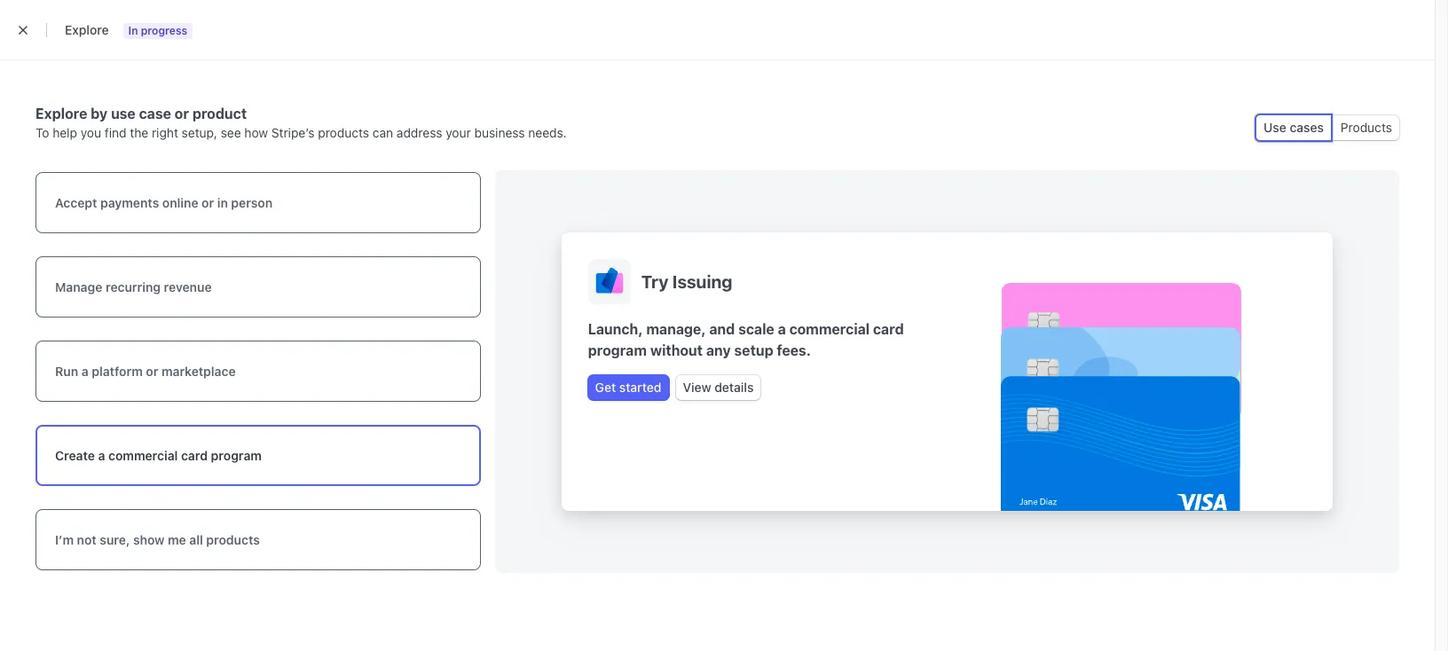 Task type: describe. For each thing, give the bounding box(es) containing it.
more
[[609, 49, 639, 64]]

your
[[446, 125, 471, 140]]

i'm not sure, show me all products button
[[35, 507, 481, 573]]

i'm not sure, show me all products
[[55, 532, 260, 547]]

create a commercial card program
[[55, 448, 262, 463]]

products for products link
[[339, 49, 392, 64]]

use
[[111, 106, 136, 122]]

or for in
[[202, 196, 214, 211]]

the
[[130, 125, 148, 140]]

products inside button
[[206, 532, 260, 547]]

developers
[[1189, 49, 1255, 64]]

try
[[641, 271, 669, 292]]

progress
[[141, 24, 187, 37]]

product
[[192, 106, 247, 122]]

find
[[105, 125, 127, 140]]

stripe's
[[271, 125, 315, 140]]

sure,
[[100, 532, 130, 547]]

program inside create a commercial card program "button"
[[211, 448, 262, 463]]

person
[[231, 196, 273, 211]]

use
[[1264, 120, 1287, 135]]

get started
[[595, 380, 662, 395]]

or for marketplace
[[146, 364, 158, 379]]

new brand button
[[35, 7, 141, 32]]

launch, manage, and scale a commercial card program without any setup fees.
[[588, 321, 904, 359]]

started
[[619, 380, 662, 395]]

run a platform or marketplace button
[[35, 339, 481, 405]]

run
[[55, 364, 78, 379]]

by
[[91, 106, 108, 122]]

not
[[77, 532, 97, 547]]

reports
[[470, 49, 516, 64]]

connect
[[538, 49, 587, 64]]

how
[[244, 125, 268, 140]]

view details button
[[676, 375, 761, 400]]

address
[[397, 125, 442, 140]]

manage recurring revenue button
[[35, 255, 481, 321]]

all
[[189, 532, 203, 547]]

issuing
[[672, 271, 733, 292]]

use cases
[[1264, 120, 1324, 135]]

brand
[[93, 13, 124, 27]]

and
[[709, 321, 735, 337]]

billing
[[413, 49, 449, 64]]

payments link
[[91, 46, 167, 67]]

online
[[162, 196, 198, 211]]

see
[[221, 125, 241, 140]]

marketplace
[[162, 364, 236, 379]]

products inside explore by use case or product to help you find the right setup, see how stripe's products can address your business needs.
[[318, 125, 369, 140]]

developers link
[[1180, 46, 1264, 67]]

right
[[152, 125, 178, 140]]

test mode
[[1274, 49, 1336, 64]]

to
[[35, 125, 49, 140]]

program inside launch, manage, and scale a commercial card program without any setup fees.
[[588, 343, 647, 359]]

get started link
[[588, 375, 669, 400]]

home
[[44, 49, 79, 64]]

payments
[[100, 49, 158, 64]]

can
[[373, 125, 393, 140]]

customers
[[254, 49, 318, 64]]

create a commercial card program button
[[35, 423, 481, 489]]

launch,
[[588, 321, 643, 337]]

manage
[[55, 280, 102, 295]]

setup
[[734, 343, 774, 359]]



Task type: vqa. For each thing, say whether or not it's contained in the screenshot.
"BALANCES"
yes



Task type: locate. For each thing, give the bounding box(es) containing it.
a right the run
[[81, 364, 88, 379]]

1 horizontal spatial a
[[98, 448, 105, 463]]

customers link
[[245, 46, 327, 67]]

program down launch,
[[588, 343, 647, 359]]

0 horizontal spatial a
[[81, 364, 88, 379]]

reports link
[[461, 46, 525, 67]]

or left the in
[[202, 196, 214, 211]]

products left "can"
[[318, 125, 369, 140]]

a inside launch, manage, and scale a commercial card program without any setup fees.
[[778, 321, 786, 337]]

try issuing
[[641, 271, 733, 292]]

1 vertical spatial products
[[206, 532, 260, 547]]

home link
[[35, 46, 88, 67]]

commercial up 'fees.'
[[789, 321, 870, 337]]

or inside accept payments online or in person button
[[202, 196, 214, 211]]

a
[[778, 321, 786, 337], [81, 364, 88, 379], [98, 448, 105, 463]]

explore up home
[[65, 22, 109, 37]]

card inside "button"
[[181, 448, 208, 463]]

0 vertical spatial program
[[588, 343, 647, 359]]

products button
[[1334, 115, 1399, 140]]

without
[[650, 343, 703, 359]]

explore for explore
[[65, 22, 109, 37]]

balances
[[179, 49, 232, 64]]

2 horizontal spatial or
[[202, 196, 214, 211]]

setup,
[[182, 125, 217, 140]]

0 vertical spatial or
[[175, 106, 189, 122]]

1 vertical spatial card
[[181, 448, 208, 463]]

program down run a platform or marketplace button
[[211, 448, 262, 463]]

i'm
[[55, 532, 74, 547]]

products right the cases
[[1341, 120, 1392, 135]]

or inside run a platform or marketplace button
[[146, 364, 158, 379]]

1 vertical spatial program
[[211, 448, 262, 463]]

payments
[[100, 196, 159, 211]]

new brand
[[67, 13, 124, 27]]

0 vertical spatial commercial
[[789, 321, 870, 337]]

2 vertical spatial a
[[98, 448, 105, 463]]

1 horizontal spatial products
[[318, 125, 369, 140]]

billing link
[[404, 46, 458, 67]]

or up right
[[175, 106, 189, 122]]

balances link
[[170, 46, 241, 67]]

create
[[55, 448, 95, 463]]

products link
[[330, 46, 401, 67]]

1 vertical spatial commercial
[[108, 448, 178, 463]]

program
[[588, 343, 647, 359], [211, 448, 262, 463]]

0 vertical spatial card
[[873, 321, 904, 337]]

details
[[715, 380, 754, 395]]

card inside launch, manage, and scale a commercial card program without any setup fees.
[[873, 321, 904, 337]]

accept payments online or in person
[[55, 196, 273, 211]]

2 horizontal spatial a
[[778, 321, 786, 337]]

1 vertical spatial products
[[1341, 120, 1392, 135]]

a inside button
[[81, 364, 88, 379]]

manage recurring revenue
[[55, 280, 212, 295]]

explore for explore by use case or product to help you find the right setup, see how stripe's products can address your business needs.
[[35, 106, 87, 122]]

a for run a platform or marketplace
[[81, 364, 88, 379]]

or right platform in the bottom of the page
[[146, 364, 158, 379]]

1 vertical spatial a
[[81, 364, 88, 379]]

any
[[706, 343, 731, 359]]

1 horizontal spatial or
[[175, 106, 189, 122]]

case
[[139, 106, 171, 122]]

platform
[[92, 364, 143, 379]]

products for products button
[[1341, 120, 1392, 135]]

1 horizontal spatial card
[[873, 321, 904, 337]]

new
[[67, 13, 90, 27]]

connect link
[[529, 46, 596, 67]]

2 vertical spatial or
[[146, 364, 158, 379]]

run a platform or marketplace
[[55, 364, 236, 379]]

products inside button
[[1341, 120, 1392, 135]]

accept payments online or in person button
[[35, 170, 481, 237]]

0 horizontal spatial or
[[146, 364, 158, 379]]

commercial inside "button"
[[108, 448, 178, 463]]

mode
[[1303, 49, 1336, 64]]

explore up help
[[35, 106, 87, 122]]

needs.
[[528, 125, 567, 140]]

1 vertical spatial explore
[[35, 106, 87, 122]]

view
[[683, 380, 711, 395]]

0 vertical spatial explore
[[65, 22, 109, 37]]

0 horizontal spatial card
[[181, 448, 208, 463]]

explore
[[65, 22, 109, 37], [35, 106, 87, 122]]

products right all
[[206, 532, 260, 547]]

commercial inside launch, manage, and scale a commercial card program without any setup fees.
[[789, 321, 870, 337]]

test
[[1274, 49, 1299, 64]]

1 horizontal spatial program
[[588, 343, 647, 359]]

0 vertical spatial products
[[339, 49, 392, 64]]

in
[[128, 24, 138, 37]]

use cases button
[[1257, 115, 1331, 140]]

show
[[133, 532, 165, 547]]

commercial
[[789, 321, 870, 337], [108, 448, 178, 463]]

business
[[474, 125, 525, 140]]

manage,
[[646, 321, 706, 337]]

fees.
[[777, 343, 811, 359]]

0 horizontal spatial commercial
[[108, 448, 178, 463]]

recurring
[[106, 280, 161, 295]]

in
[[217, 196, 228, 211]]

a up 'fees.'
[[778, 321, 786, 337]]

0 horizontal spatial products
[[206, 532, 260, 547]]

a for create a commercial card program
[[98, 448, 105, 463]]

in progress
[[128, 24, 187, 37]]

me
[[168, 532, 186, 547]]

accept
[[55, 196, 97, 211]]

0 horizontal spatial program
[[211, 448, 262, 463]]

explore by use case or product to help you find the right setup, see how stripe's products can address your business needs.
[[35, 106, 567, 140]]

commercial right "create"
[[108, 448, 178, 463]]

help
[[53, 125, 77, 140]]

revenue
[[164, 280, 212, 295]]

or inside explore by use case or product to help you find the right setup, see how stripe's products can address your business needs.
[[175, 106, 189, 122]]

a inside "button"
[[98, 448, 105, 463]]

more button
[[600, 46, 665, 67]]

cases
[[1290, 120, 1324, 135]]

0 vertical spatial products
[[318, 125, 369, 140]]

view details
[[683, 380, 754, 395]]

0 horizontal spatial products
[[339, 49, 392, 64]]

0 vertical spatial a
[[778, 321, 786, 337]]

or
[[175, 106, 189, 122], [202, 196, 214, 211], [146, 364, 158, 379]]

you
[[81, 125, 101, 140]]

get
[[595, 380, 616, 395]]

1 horizontal spatial commercial
[[789, 321, 870, 337]]

products left billing
[[339, 49, 392, 64]]

a right "create"
[[98, 448, 105, 463]]

scale
[[738, 321, 775, 337]]

1 vertical spatial or
[[202, 196, 214, 211]]

card
[[873, 321, 904, 337], [181, 448, 208, 463]]

1 horizontal spatial products
[[1341, 120, 1392, 135]]

explore inside explore by use case or product to help you find the right setup, see how stripe's products can address your business needs.
[[35, 106, 87, 122]]



